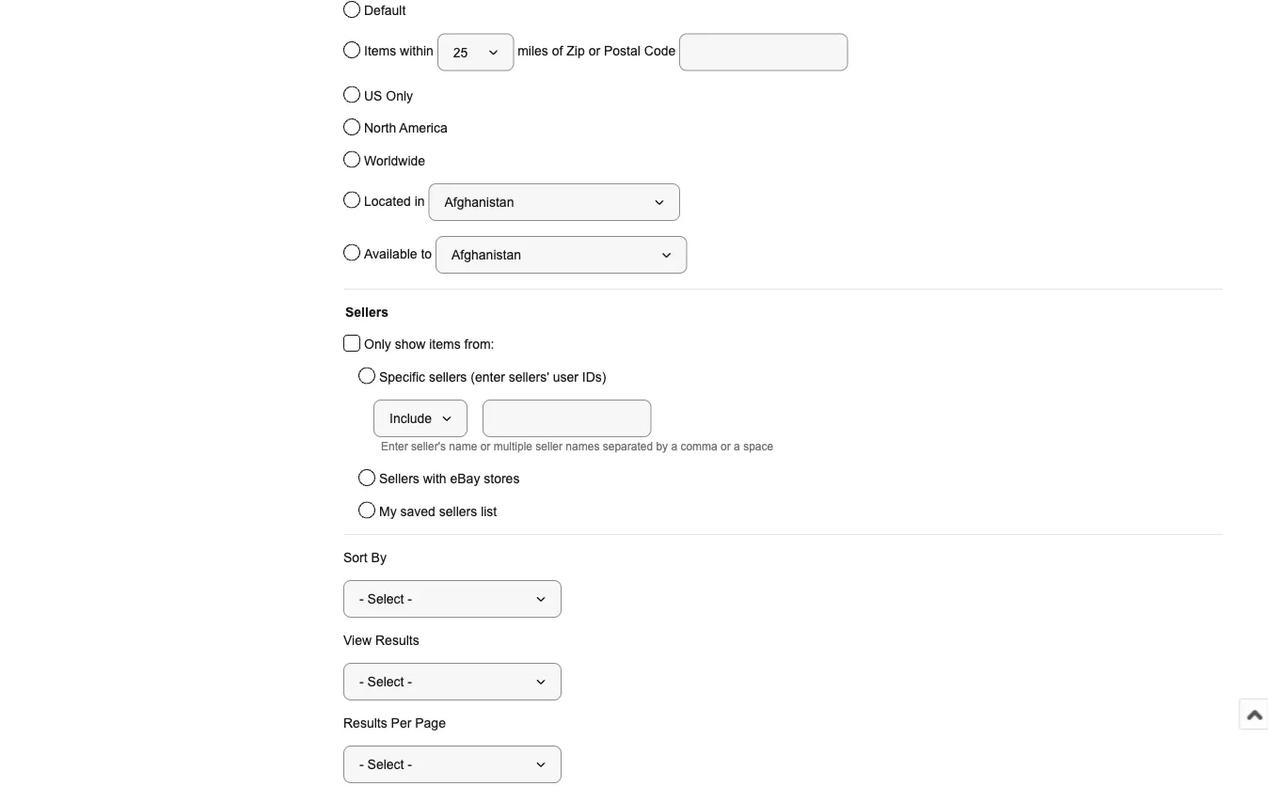 Task type: locate. For each thing, give the bounding box(es) containing it.
or right name
[[480, 441, 491, 454]]

sellers down items
[[429, 370, 467, 385]]

only right us
[[386, 89, 413, 104]]

0 vertical spatial sellers
[[345, 305, 389, 320]]

seller
[[536, 441, 563, 454]]

a right the by at the right
[[671, 441, 678, 454]]

enter seller's name or multiple seller names separated by a comma or a space
[[381, 441, 774, 454]]

1 horizontal spatial a
[[734, 441, 740, 454]]

Seller ID text field
[[483, 400, 652, 438]]

from:
[[464, 338, 494, 352]]

a
[[671, 441, 678, 454], [734, 441, 740, 454]]

within
[[400, 44, 434, 59]]

names
[[566, 441, 600, 454]]

1 vertical spatial sellers
[[379, 472, 419, 487]]

results right view
[[375, 634, 419, 648]]

in
[[415, 194, 425, 209]]

or
[[589, 44, 600, 59], [480, 441, 491, 454], [721, 441, 731, 454]]

items
[[429, 338, 461, 352]]

2 horizontal spatial or
[[721, 441, 731, 454]]

sellers
[[345, 305, 389, 320], [379, 472, 419, 487]]

seller's
[[411, 441, 446, 454]]

specific
[[379, 370, 425, 385]]

0 horizontal spatial a
[[671, 441, 678, 454]]

saved
[[400, 505, 436, 519]]

show
[[395, 338, 426, 352]]

to
[[421, 247, 432, 262]]

only left show
[[364, 338, 391, 352]]

sellers'
[[509, 370, 549, 385]]

north america
[[364, 121, 448, 136]]

or for postal
[[589, 44, 600, 59]]

sellers for sellers with ebay stores
[[379, 472, 419, 487]]

results per page
[[343, 717, 446, 731]]

0 horizontal spatial or
[[480, 441, 491, 454]]

user
[[553, 370, 579, 385]]

located
[[364, 194, 411, 209]]

or right the comma
[[721, 441, 731, 454]]

enter
[[381, 441, 408, 454]]

items
[[364, 44, 396, 59]]

view results
[[343, 634, 419, 648]]

results
[[375, 634, 419, 648], [343, 717, 387, 731]]

name
[[449, 441, 477, 454]]

2 a from the left
[[734, 441, 740, 454]]

space
[[743, 441, 774, 454]]

a left space
[[734, 441, 740, 454]]

us
[[364, 89, 382, 104]]

by
[[656, 441, 668, 454]]

sort
[[343, 551, 368, 565]]

specific sellers (enter sellers' user ids)
[[379, 370, 606, 385]]

1 horizontal spatial or
[[589, 44, 600, 59]]

sellers down enter
[[379, 472, 419, 487]]

0 vertical spatial sellers
[[429, 370, 467, 385]]

sellers left list
[[439, 505, 477, 519]]

only
[[386, 89, 413, 104], [364, 338, 391, 352]]

sellers
[[429, 370, 467, 385], [439, 505, 477, 519]]

0 vertical spatial only
[[386, 89, 413, 104]]

list
[[481, 505, 497, 519]]

miles
[[518, 44, 548, 59]]

results left per
[[343, 717, 387, 731]]

sellers down available
[[345, 305, 389, 320]]

code
[[644, 44, 676, 59]]

worldwide
[[364, 154, 425, 168]]

by
[[371, 551, 387, 565]]

us only
[[364, 89, 413, 104]]

only show items from:
[[364, 338, 494, 352]]

ids)
[[582, 370, 606, 385]]

or right zip
[[589, 44, 600, 59]]



Task type: describe. For each thing, give the bounding box(es) containing it.
sellers with ebay stores
[[379, 472, 520, 487]]

sellers for sellers
[[345, 305, 389, 320]]

miles of zip or postal code
[[514, 44, 679, 59]]

with
[[423, 472, 447, 487]]

page
[[415, 717, 446, 731]]

separated
[[603, 441, 653, 454]]

1 vertical spatial only
[[364, 338, 391, 352]]

north
[[364, 121, 396, 136]]

per
[[391, 717, 412, 731]]

Zip or Postal Code text field
[[679, 34, 848, 72]]

postal
[[604, 44, 641, 59]]

1 vertical spatial results
[[343, 717, 387, 731]]

available to
[[364, 247, 436, 262]]

comma
[[681, 441, 718, 454]]

or for multiple
[[480, 441, 491, 454]]

(enter
[[471, 370, 505, 385]]

1 a from the left
[[671, 441, 678, 454]]

1 vertical spatial sellers
[[439, 505, 477, 519]]

located in
[[364, 194, 429, 209]]

sort by
[[343, 551, 387, 565]]

available
[[364, 247, 417, 262]]

america
[[399, 121, 448, 136]]

my saved sellers list
[[379, 505, 497, 519]]

of
[[552, 44, 563, 59]]

zip
[[567, 44, 585, 59]]

items within
[[364, 44, 437, 59]]

stores
[[484, 472, 520, 487]]

my
[[379, 505, 397, 519]]

default
[[364, 4, 406, 18]]

view
[[343, 634, 372, 648]]

ebay
[[450, 472, 480, 487]]

0 vertical spatial results
[[375, 634, 419, 648]]

multiple
[[494, 441, 533, 454]]



Task type: vqa. For each thing, say whether or not it's contained in the screenshot.
the 'Watchlist'
no



